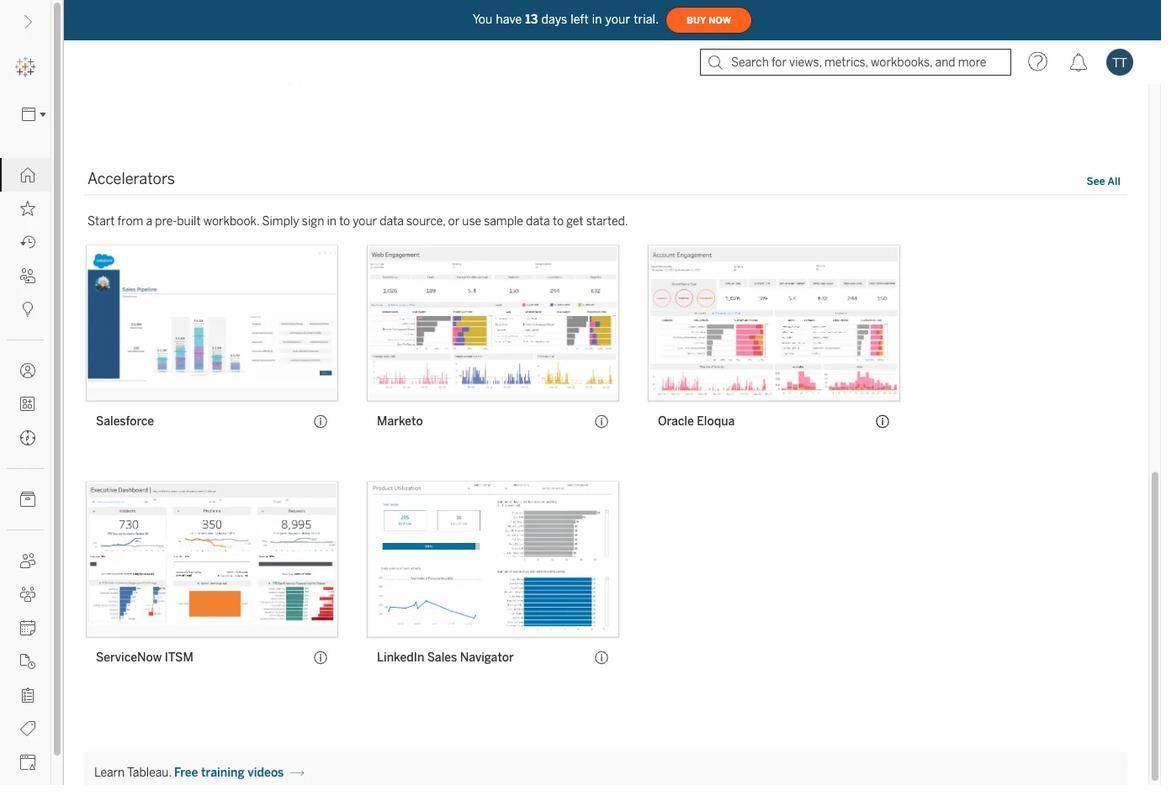 Task type: vqa. For each thing, say whether or not it's contained in the screenshot.
the leftmost 25
no



Task type: locate. For each thing, give the bounding box(es) containing it.
accelerators
[[88, 170, 175, 188]]

to
[[339, 214, 350, 228], [553, 214, 564, 228]]

get
[[566, 214, 584, 228]]

in right left on the top of the page
[[592, 12, 602, 26]]

pre-
[[155, 214, 177, 228]]

in
[[592, 12, 602, 26], [327, 214, 337, 228]]

see all
[[1087, 175, 1121, 188]]

your left trial.
[[605, 12, 630, 26]]

from
[[117, 214, 143, 228]]

1 vertical spatial your
[[353, 214, 377, 228]]

to left get
[[553, 214, 564, 228]]

servicenow itsm
[[96, 652, 193, 665]]

servicenow
[[96, 652, 162, 665]]

your right the sign
[[353, 214, 377, 228]]

eloqua
[[697, 415, 735, 429]]

free
[[174, 767, 198, 781]]

now
[[709, 15, 731, 25]]

1 horizontal spatial in
[[592, 12, 602, 26]]

data right sample at the top left of page
[[526, 214, 550, 228]]

data left source,
[[380, 214, 404, 228]]

13
[[525, 12, 538, 26]]

buy now button
[[666, 7, 752, 34]]

1 horizontal spatial data
[[526, 214, 550, 228]]

0 horizontal spatial data
[[380, 214, 404, 228]]

learn
[[94, 767, 125, 781]]

left
[[571, 12, 589, 26]]

2 to from the left
[[553, 214, 564, 228]]

0 horizontal spatial your
[[353, 214, 377, 228]]

trial.
[[634, 12, 659, 26]]

1 data from the left
[[380, 214, 404, 228]]

0 horizontal spatial to
[[339, 214, 350, 228]]

1 horizontal spatial your
[[605, 12, 630, 26]]

sales
[[427, 652, 457, 665]]

itsm
[[165, 652, 193, 665]]

started.
[[586, 214, 628, 228]]

training
[[201, 767, 245, 781]]

simply
[[262, 214, 299, 228]]

your
[[605, 12, 630, 26], [353, 214, 377, 228]]

see
[[1087, 175, 1105, 188]]

learn tableau.
[[94, 767, 171, 781]]

linkedin
[[377, 652, 424, 665]]

1 to from the left
[[339, 214, 350, 228]]

right arrow image
[[290, 767, 304, 781]]

see all link
[[1086, 173, 1122, 191]]

main navigation. press the up and down arrow keys to access links. element
[[0, 158, 50, 786]]

data
[[380, 214, 404, 228], [526, 214, 550, 228]]

1 vertical spatial in
[[327, 214, 337, 228]]

0 vertical spatial in
[[592, 12, 602, 26]]

1 horizontal spatial to
[[553, 214, 564, 228]]

Search for views, metrics, workbooks, and more text field
[[700, 49, 1011, 76]]

free training videos
[[174, 767, 284, 781]]

to right the sign
[[339, 214, 350, 228]]

sample
[[484, 214, 523, 228]]

in right the sign
[[327, 214, 337, 228]]

0 vertical spatial your
[[605, 12, 630, 26]]



Task type: describe. For each thing, give the bounding box(es) containing it.
you
[[473, 12, 493, 26]]

linkedin sales navigator
[[377, 652, 514, 665]]

navigation panel element
[[0, 50, 51, 786]]

all
[[1108, 175, 1121, 188]]

you have 13 days left in your trial.
[[473, 12, 659, 26]]

0 horizontal spatial in
[[327, 214, 337, 228]]

start from a pre-built workbook. simply sign in to your data source, or use sample data to get started.
[[88, 214, 628, 228]]

sign
[[302, 214, 324, 228]]

use
[[462, 214, 481, 228]]

salesforce
[[96, 415, 154, 429]]

or
[[448, 214, 460, 228]]

days
[[541, 12, 567, 26]]

buy now
[[687, 15, 731, 25]]

oracle
[[658, 415, 694, 429]]

oracle eloqua
[[658, 415, 735, 429]]

navigator
[[460, 652, 514, 665]]

built
[[177, 214, 201, 228]]

2 data from the left
[[526, 214, 550, 228]]

videos
[[248, 767, 284, 781]]

have
[[496, 12, 522, 26]]

marketo
[[377, 415, 423, 429]]

buy
[[687, 15, 706, 25]]

start
[[88, 214, 115, 228]]

workbook.
[[203, 214, 259, 228]]

a
[[146, 214, 152, 228]]

free training videos link
[[174, 767, 304, 781]]

tableau.
[[127, 767, 171, 781]]

source,
[[406, 214, 445, 228]]



